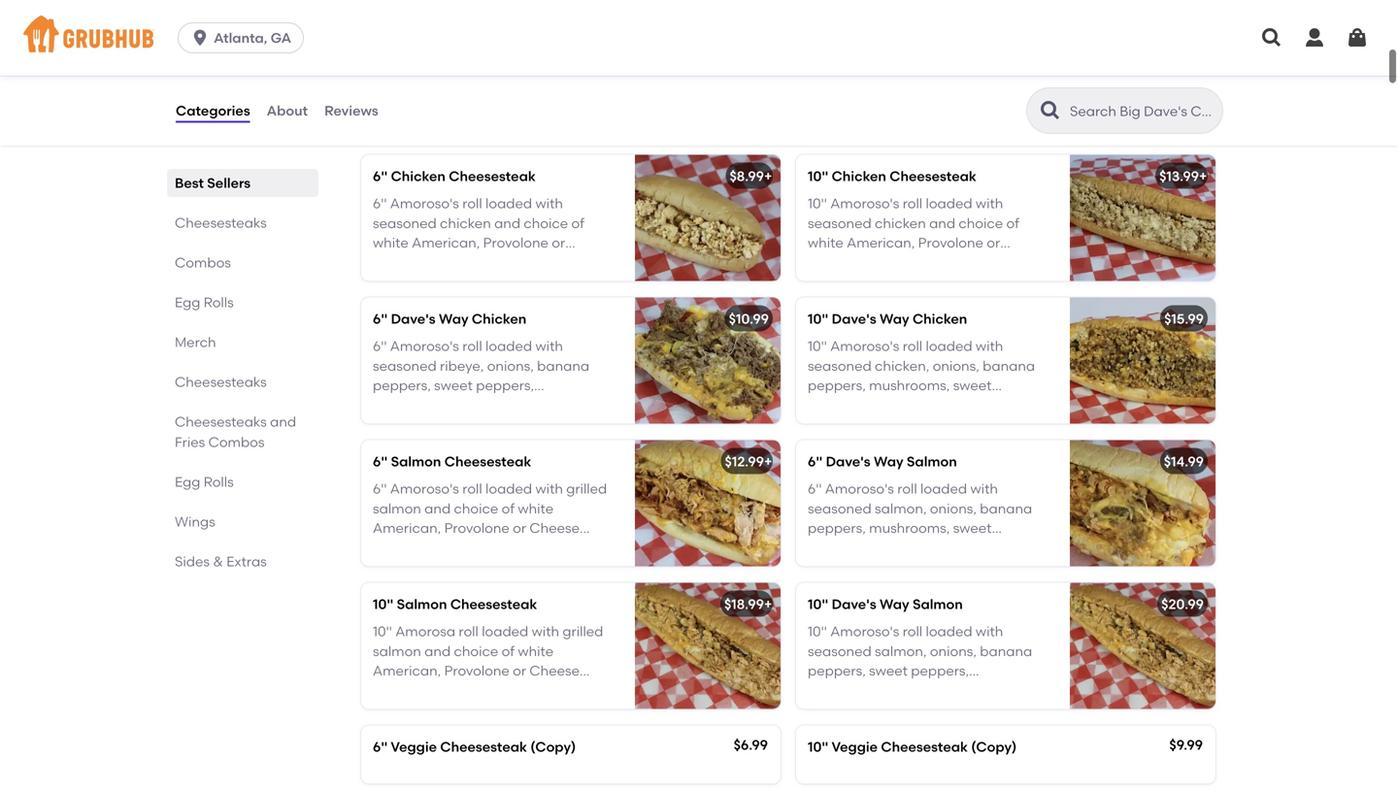 Task type: describe. For each thing, give the bounding box(es) containing it.
whiz. for 6" amoroso's roll loaded with grilled salmon and choice of white american, provolone or cheese whiz.
[[373, 540, 408, 557]]

+ for $13.99
[[1200, 168, 1208, 184]]

loaded for 10" chicken cheesesteak
[[926, 195, 973, 212]]

about
[[267, 102, 308, 119]]

cheesesteaks and fries combos
[[175, 414, 296, 451]]

and inside 6" amoroso's roll loaded with grilled salmon and choice of white american, provolone or cheese whiz.
[[425, 501, 451, 517]]

cheese for 10" amorosa roll loaded with grilled salmon and choice of white american, provolone or cheese whiz.
[[530, 663, 580, 680]]

whiz. for 10" amorosa roll loaded with grilled salmon and choice of white american, provolone or cheese whiz.
[[373, 683, 408, 699]]

loaded for 10" salmon cheesesteak
[[482, 624, 529, 640]]

seasoned for 10" amoroso's roll loaded with seasoned salmon, onions, banana peppers, sweet peppers, mushrooms, and all three cheeses.
[[808, 644, 872, 660]]

mushrooms, inside 6" amoroso's roll loaded with seasoned ribeye, onions, mushrooms, sweet peppers, banana peppers, and all three cheeses.
[[373, 92, 454, 109]]

way for 6" dave's way salmon
[[874, 454, 904, 470]]

10" salmon cheesesteak image
[[635, 583, 781, 710]]

mushrooms, inside "6" amoroso's roll loaded with seasoned ribeye, onions, banana peppers, sweet peppers, mushrooms, and all three cheeses."
[[373, 397, 454, 414]]

6" for 6" veggie cheesesteak (copy)
[[373, 739, 388, 756]]

cheesesteak for 10" veggie cheesesteak (copy)
[[882, 739, 968, 756]]

roll for 6" amoroso's roll loaded with seasoned ribeye, onions, mushrooms, sweet peppers, banana peppers, and all three cheeses.
[[463, 53, 483, 69]]

chicken for 6"
[[440, 215, 491, 232]]

roll for 10" amoroso's roll loaded with seasoned salmon, onions, banana peppers, sweet peppers, mushrooms, and all three cheeses.
[[903, 624, 923, 640]]

choice for 6" salmon cheesesteak
[[454, 501, 499, 517]]

and inside 10" amoroso's roll loaded with seasoned chicken, onions, banana peppers, mushrooms, sweet peppers, and all three cheeses.
[[870, 397, 896, 414]]

salmon up 6" amoroso's roll loaded with grilled salmon and choice of white american, provolone or cheese whiz.
[[391, 454, 441, 470]]

all for 10" amoroso's roll loaded with seasoned chicken, onions, banana peppers, mushrooms, sweet peppers, and all three cheeses.
[[899, 397, 915, 414]]

about button
[[266, 76, 309, 146]]

choice for 10" salmon cheesesteak
[[454, 644, 499, 660]]

white for 10" salmon cheesesteak
[[518, 644, 554, 660]]

loaded inside 10" amoroso's loaded with chopped ribeye, onions, banana peppers, sweet peppers, mushrooms and all three cheeses.
[[903, 56, 950, 73]]

all for 6" amoroso's roll loaded with seasoned ribeye, onions, mushrooms, sweet peppers, banana peppers, and all three cheeses.
[[464, 112, 479, 128]]

10" amoroso's roll loaded with seasoned salmon, onions, banana peppers, sweet peppers, mushrooms, and all three cheeses.
[[808, 624, 1036, 699]]

veggie for 6"
[[391, 739, 437, 756]]

best sellers
[[175, 175, 251, 191]]

10" amoroso's loaded with chopped ribeye, onions, banana peppers, sweet peppers, mushrooms and all three cheeses.
[[808, 56, 1044, 132]]

and inside "6" amoroso's roll loaded with seasoned ribeye, onions, banana peppers, sweet peppers, mushrooms, and all three cheeses."
[[457, 397, 483, 414]]

chicken up "6" amoroso's roll loaded with seasoned ribeye, onions, banana peppers, sweet peppers, mushrooms, and all three cheeses."
[[472, 311, 527, 327]]

with inside 6" amoroso's roll loaded with seasoned ribeye, onions, mushrooms, sweet peppers, banana peppers, and all three cheeses.
[[536, 53, 563, 69]]

sweet inside 6" amoroso's roll loaded with seasoned salmon, onions, banana peppers, mushrooms, sweet peppers, and all three cheeses.
[[954, 520, 992, 537]]

onions, inside 6" amoroso's roll loaded with seasoned ribeye, onions, mushrooms, sweet peppers, banana peppers, and all three cheeses.
[[487, 72, 534, 89]]

with for 6" chicken cheesesteak
[[536, 195, 563, 212]]

1 egg rolls from the top
[[175, 294, 234, 311]]

onions, for 6" dave's way salmon
[[930, 501, 977, 517]]

provolone for 10" salmon cheesesteak
[[445, 663, 510, 680]]

$13.99 +
[[1160, 168, 1208, 184]]

amoroso's for 6" amoroso's roll loaded with seasoned ribeye, onions, mushrooms, sweet peppers, banana peppers, and all three cheeses.
[[390, 53, 459, 69]]

cheeses. inside 10" amoroso's loaded with chopped ribeye, onions, banana peppers, sweet peppers, mushrooms and all three cheeses.
[[846, 116, 903, 132]]

and inside 10" amoroso's loaded with chopped ribeye, onions, banana peppers, sweet peppers, mushrooms and all three cheeses.
[[992, 96, 1018, 112]]

sides
[[175, 554, 210, 570]]

$15.99
[[1165, 311, 1205, 327]]

6" for 6" amoroso's roll loaded with seasoned ribeye, onions, banana peppers, sweet peppers, mushrooms, and all three cheeses.
[[373, 338, 387, 355]]

white for 10" chicken cheesesteak
[[808, 235, 844, 251]]

0 vertical spatial combos
[[175, 255, 231, 271]]

or for 6" salmon cheesesteak
[[513, 520, 527, 537]]

10" dave's way salmon
[[808, 596, 964, 613]]

merch
[[175, 334, 216, 351]]

cheesesteak for 10" chicken cheesesteak
[[890, 168, 977, 184]]

+ for $18.99
[[765, 596, 773, 613]]

seasoned for 6" amoroso's roll loaded with seasoned ribeye, onions, mushrooms, sweet peppers, banana peppers, and all three cheeses.
[[373, 72, 437, 89]]

banana for 10" amoroso's roll loaded with seasoned salmon, onions, banana peppers, sweet peppers, mushrooms, and all three cheeses.
[[980, 644, 1033, 660]]

&
[[213, 554, 223, 570]]

cheese for 10" amoroso's roll loaded with seasoned chicken and choice of white american, provolone or cheese whiz.
[[808, 255, 858, 271]]

10" for 10" amoroso's roll loaded with seasoned chicken, onions, banana peppers, mushrooms, sweet peppers, and all three cheeses.
[[808, 338, 828, 355]]

$12.99 +
[[725, 454, 773, 470]]

2 rolls from the top
[[204, 474, 234, 491]]

2 cheesesteaks from the top
[[175, 374, 267, 391]]

6" for 6" dave's way chicken
[[373, 311, 388, 327]]

provolone for 6" salmon cheesesteak
[[445, 520, 510, 537]]

$13.99
[[1160, 168, 1200, 184]]

roll for 10" amoroso's roll loaded with seasoned chicken, onions, banana peppers, mushrooms, sweet peppers, and all three cheeses.
[[903, 338, 923, 355]]

6" dave's way chicken
[[373, 311, 527, 327]]

10" salmon cheesesteak
[[373, 596, 538, 613]]

dave's for 10" dave's way chicken
[[832, 311, 877, 327]]

three inside 10" amoroso's loaded with chopped ribeye, onions, banana peppers, sweet peppers, mushrooms and all three cheeses.
[[808, 116, 843, 132]]

roll for 10" amorosa roll loaded with grilled salmon and choice of white american, provolone or cheese whiz.
[[459, 624, 479, 640]]

amoroso's for 6" amoroso's roll loaded with seasoned salmon, onions, banana peppers, mushrooms, sweet peppers, and all three cheeses.
[[826, 481, 895, 498]]

and inside 10" amorosa roll loaded with grilled salmon and choice of white american, provolone or cheese whiz.
[[425, 644, 451, 660]]

and inside "6" amoroso's roll loaded with seasoned chicken and choice of white american, provolone or cheese whiz."
[[495, 215, 521, 232]]

$14.99
[[1165, 454, 1205, 470]]

10" for 10" dave's way chicken
[[808, 311, 829, 327]]

ribeye, inside 10" amoroso's loaded with chopped ribeye, onions, banana peppers, sweet peppers, mushrooms and all three cheeses.
[[808, 76, 852, 93]]

$20.99
[[1162, 596, 1205, 613]]

best
[[175, 175, 204, 191]]

roll for 6" amoroso's roll loaded with seasoned salmon, onions, banana peppers, mushrooms, sweet peppers, and all three cheeses.
[[898, 481, 918, 498]]

all inside 10" amoroso's loaded with chopped ribeye, onions, banana peppers, sweet peppers, mushrooms and all three cheeses.
[[1022, 96, 1037, 112]]

6" for 6" amoroso's roll loaded with seasoned salmon, onions, banana peppers, mushrooms, sweet peppers, and all three cheeses.
[[808, 481, 822, 498]]

sides & extras
[[175, 554, 267, 570]]

roll for 10" amoroso's roll loaded with seasoned chicken and choice of white american, provolone or cheese whiz.
[[903, 195, 923, 212]]

salmon up amorosa
[[397, 596, 447, 613]]

atlanta, ga button
[[178, 22, 312, 53]]

seasoned for 10" amoroso's roll loaded with seasoned chicken and choice of white american, provolone or cheese whiz.
[[808, 215, 872, 232]]

10" for 10" amoroso's roll loaded with seasoned chicken and choice of white american, provolone or cheese whiz.
[[808, 195, 828, 212]]

with for 10" dave's way salmon
[[976, 624, 1004, 640]]

with inside 10" amoroso's loaded with chopped ribeye, onions, banana peppers, sweet peppers, mushrooms and all three cheeses.
[[953, 56, 981, 73]]

10" amoroso's roll loaded with seasoned chicken, onions, banana peppers, mushrooms, sweet peppers, and all three cheeses.
[[808, 338, 1036, 414]]

whiz. for 6" amoroso's roll loaded with seasoned chicken and choice of white american, provolone or cheese whiz.
[[426, 255, 461, 271]]

reviews
[[325, 102, 379, 119]]

american, for 6" amoroso's roll loaded with seasoned chicken and choice of white american, provolone or cheese whiz.
[[412, 235, 480, 251]]

loaded for 10" dave's way chicken
[[926, 338, 973, 355]]

6" amoroso's roll loaded with seasoned chicken and choice of white american, provolone or cheese whiz.
[[373, 195, 585, 271]]

white for 6" chicken cheesesteak
[[373, 235, 409, 251]]

amoroso's for 10" amoroso's roll loaded with seasoned salmon, onions, banana peppers, sweet peppers, mushrooms, and all three cheeses.
[[831, 624, 900, 640]]

salmon, for sweet
[[875, 644, 927, 660]]

onions, for 10" dave's way salmon
[[930, 644, 977, 660]]

10" for 10" amoroso's roll loaded with seasoned salmon, onions, banana peppers, sweet peppers, mushrooms, and all three cheeses.
[[808, 624, 828, 640]]

$8.99
[[730, 168, 765, 184]]

way for 6" dave's way chicken
[[439, 311, 469, 327]]

6" dave's way beef image
[[635, 12, 781, 138]]

mushrooms, inside 6" amoroso's roll loaded with seasoned salmon, onions, banana peppers, mushrooms, sweet peppers, and all three cheeses.
[[870, 520, 950, 537]]

three inside 6" amoroso's roll loaded with seasoned ribeye, onions, mushrooms, sweet peppers, banana peppers, and all three cheeses.
[[483, 112, 517, 128]]

6" amoroso's roll loaded with seasoned ribeye, onions, banana peppers, sweet peppers, mushrooms, and all three cheeses.
[[373, 338, 600, 414]]

ga
[[271, 30, 292, 46]]

combos inside cheesesteaks and fries combos
[[208, 434, 265, 451]]

extras
[[227, 554, 267, 570]]

sweet inside 10" amoroso's loaded with chopped ribeye, onions, banana peppers, sweet peppers, mushrooms and all three cheeses.
[[808, 96, 847, 112]]

salmon up 10" amoroso's roll loaded with seasoned salmon, onions, banana peppers, sweet peppers, mushrooms, and all three cheeses.
[[913, 596, 964, 613]]

of for 6" salmon cheesesteak
[[502, 501, 515, 517]]

categories button
[[175, 76, 251, 146]]

and inside 10" amoroso's roll loaded with seasoned chicken and choice of white american, provolone or cheese whiz.
[[930, 215, 956, 232]]

main navigation navigation
[[0, 0, 1399, 76]]

mushrooms
[[912, 96, 989, 112]]

1 egg from the top
[[175, 294, 200, 311]]

$12.99
[[725, 454, 765, 470]]

seasoned for 10" amoroso's roll loaded with seasoned chicken, onions, banana peppers, mushrooms, sweet peppers, and all three cheeses.
[[808, 358, 872, 374]]

amoroso's for 6" amoroso's roll loaded with seasoned chicken and choice of white american, provolone or cheese whiz.
[[390, 195, 459, 212]]

loaded for 6" salmon cheesesteak
[[486, 481, 532, 498]]

svg image
[[1261, 26, 1284, 50]]

chicken up 10" amoroso's roll loaded with seasoned chicken and choice of white american, provolone or cheese whiz.
[[832, 168, 887, 184]]

and inside 6" amoroso's roll loaded with seasoned ribeye, onions, mushrooms, sweet peppers, banana peppers, and all three cheeses.
[[434, 112, 461, 128]]

search icon image
[[1039, 99, 1063, 122]]

chicken for 10"
[[875, 215, 927, 232]]

way for 10" dave's way salmon
[[880, 596, 910, 613]]

banana inside 6" amoroso's roll loaded with seasoned ribeye, onions, mushrooms, sweet peppers, banana peppers, and all three cheeses.
[[560, 92, 613, 109]]

american, for 10" amorosa roll loaded with grilled salmon and choice of white american, provolone or cheese whiz.
[[373, 663, 441, 680]]

cheeses. for 6" dave's way salmon
[[956, 540, 1013, 557]]

sweet inside 6" amoroso's roll loaded with seasoned ribeye, onions, mushrooms, sweet peppers, banana peppers, and all three cheeses.
[[457, 92, 496, 109]]

or for 10" chicken cheesesteak
[[987, 235, 1001, 251]]

2 egg from the top
[[175, 474, 200, 491]]

6" chicken cheesesteak image
[[635, 155, 781, 281]]

veggie for 10"
[[832, 739, 878, 756]]

with for 6" dave's way salmon
[[971, 481, 999, 498]]

loaded inside 6" amoroso's roll loaded with seasoned ribeye, onions, mushrooms, sweet peppers, banana peppers, and all three cheeses.
[[486, 53, 532, 69]]

cheeses. inside 6" amoroso's roll loaded with seasoned ribeye, onions, mushrooms, sweet peppers, banana peppers, and all three cheeses.
[[520, 112, 578, 128]]

roll for 6" amoroso's roll loaded with seasoned ribeye, onions, banana peppers, sweet peppers, mushrooms, and all three cheeses.
[[463, 338, 483, 355]]

onions, inside 10" amoroso's loaded with chopped ribeye, onions, banana peppers, sweet peppers, mushrooms and all three cheeses.
[[856, 76, 902, 93]]

+ for $12.99
[[765, 454, 773, 470]]

and inside cheesesteaks and fries combos
[[270, 414, 296, 430]]

reviews button
[[324, 76, 380, 146]]

cheesesteaks inside cheesesteaks and fries combos
[[175, 414, 267, 430]]



Task type: vqa. For each thing, say whether or not it's contained in the screenshot.
Martiniello's Pizzeria IV
no



Task type: locate. For each thing, give the bounding box(es) containing it.
grilled inside 6" amoroso's roll loaded with grilled salmon and choice of white american, provolone or cheese whiz.
[[567, 481, 607, 498]]

provolone
[[483, 235, 549, 251], [919, 235, 984, 251], [445, 520, 510, 537], [445, 663, 510, 680]]

white down "10" salmon cheesesteak"
[[518, 644, 554, 660]]

american, inside 6" amoroso's roll loaded with grilled salmon and choice of white american, provolone or cheese whiz.
[[373, 520, 441, 537]]

way for 10" dave's way chicken
[[880, 311, 910, 327]]

amoroso's inside 10" amoroso's roll loaded with seasoned salmon, onions, banana peppers, sweet peppers, mushrooms, and all three cheeses.
[[831, 624, 900, 640]]

rolls
[[204, 294, 234, 311], [204, 474, 234, 491]]

three inside 10" amoroso's roll loaded with seasoned salmon, onions, banana peppers, sweet peppers, mushrooms, and all three cheeses.
[[940, 683, 975, 699]]

10" dave's way beef image
[[1071, 12, 1216, 138]]

0 vertical spatial egg
[[175, 294, 200, 311]]

roll inside 10" amoroso's roll loaded with seasoned chicken and choice of white american, provolone or cheese whiz.
[[903, 195, 923, 212]]

6" amoroso's roll loaded with seasoned ribeye, onions, mushrooms, sweet peppers, banana peppers, and all three cheeses.
[[373, 53, 613, 128]]

white for 6" salmon cheesesteak
[[518, 501, 554, 517]]

seasoned down the 6" dave's way chicken
[[373, 358, 437, 374]]

0 vertical spatial salmon,
[[875, 501, 927, 517]]

american, down the 6" salmon cheesesteak
[[373, 520, 441, 537]]

all inside 10" amoroso's roll loaded with seasoned salmon, onions, banana peppers, sweet peppers, mushrooms, and all three cheeses.
[[922, 683, 937, 699]]

cheesesteak up 6" amoroso's roll loaded with grilled salmon and choice of white american, provolone or cheese whiz.
[[445, 454, 532, 470]]

three up 10" veggie cheesesteak (copy)
[[940, 683, 975, 699]]

atlanta,
[[214, 30, 268, 46]]

cheese
[[373, 255, 423, 271], [808, 255, 858, 271], [530, 520, 580, 537], [530, 663, 580, 680]]

fries
[[175, 434, 205, 451]]

egg down fries
[[175, 474, 200, 491]]

10" for 10" salmon cheesesteak
[[373, 596, 394, 613]]

1 vertical spatial combos
[[208, 434, 265, 451]]

10" amorosa roll loaded with grilled salmon and choice of white american, provolone or cheese whiz.
[[373, 624, 604, 699]]

of for 6" chicken cheesesteak
[[572, 215, 585, 232]]

provolone for 10" chicken cheesesteak
[[919, 235, 984, 251]]

6" inside 6" amoroso's roll loaded with seasoned ribeye, onions, mushrooms, sweet peppers, banana peppers, and all three cheeses.
[[373, 53, 387, 69]]

amoroso's for 10" amoroso's roll loaded with seasoned chicken, onions, banana peppers, mushrooms, sweet peppers, and all three cheeses.
[[831, 338, 900, 355]]

onions, inside "6" amoroso's roll loaded with seasoned ribeye, onions, banana peppers, sweet peppers, mushrooms, and all three cheeses."
[[487, 358, 534, 374]]

cheesesteak
[[449, 168, 536, 184], [890, 168, 977, 184], [445, 454, 532, 470], [451, 596, 538, 613], [440, 739, 527, 756], [882, 739, 968, 756]]

cheeses. for 10" dave's way chicken
[[956, 397, 1013, 414]]

salmon inside 10" amorosa roll loaded with grilled salmon and choice of white american, provolone or cheese whiz.
[[373, 644, 421, 660]]

amoroso's for 6" amoroso's roll loaded with grilled salmon and choice of white american, provolone or cheese whiz.
[[390, 481, 459, 498]]

6" for 6" chicken cheesesteak
[[373, 168, 388, 184]]

0 horizontal spatial (copy)
[[531, 739, 576, 756]]

6" inside "6" amoroso's roll loaded with seasoned ribeye, onions, banana peppers, sweet peppers, mushrooms, and all three cheeses."
[[373, 338, 387, 355]]

10" inside 10" amoroso's roll loaded with seasoned chicken and choice of white american, provolone or cheese whiz.
[[808, 195, 828, 212]]

2 egg rolls from the top
[[175, 474, 234, 491]]

whiz. up 10" dave's way chicken
[[862, 255, 897, 271]]

whiz. inside 10" amoroso's roll loaded with seasoned chicken and choice of white american, provolone or cheese whiz.
[[862, 255, 897, 271]]

amoroso's inside 10" amoroso's roll loaded with seasoned chicken, onions, banana peppers, mushrooms, sweet peppers, and all three cheeses.
[[831, 338, 900, 355]]

6"
[[373, 53, 387, 69], [373, 168, 388, 184], [373, 195, 387, 212], [373, 311, 388, 327], [373, 338, 387, 355], [373, 454, 388, 470], [808, 454, 823, 470], [373, 481, 387, 498], [808, 481, 822, 498], [373, 739, 388, 756]]

1 vertical spatial salmon,
[[875, 644, 927, 660]]

6" dave's way chicken image
[[635, 298, 781, 424]]

three inside 10" amoroso's roll loaded with seasoned chicken, onions, banana peppers, mushrooms, sweet peppers, and all three cheeses.
[[918, 397, 952, 414]]

provolone down the 6" salmon cheesesteak
[[445, 520, 510, 537]]

or inside 10" amoroso's roll loaded with seasoned chicken and choice of white american, provolone or cheese whiz.
[[987, 235, 1001, 251]]

loaded inside 10" amorosa roll loaded with grilled salmon and choice of white american, provolone or cheese whiz.
[[482, 624, 529, 640]]

choice for 6" chicken cheesesteak
[[524, 215, 568, 232]]

dave's up 6" amoroso's roll loaded with seasoned salmon, onions, banana peppers, mushrooms, sweet peppers, and all three cheeses.
[[826, 454, 871, 470]]

whiz. up the 6" dave's way chicken
[[426, 255, 461, 271]]

whiz. up "10" salmon cheesesteak"
[[373, 540, 408, 557]]

seasoned inside 6" amoroso's roll loaded with seasoned salmon, onions, banana peppers, mushrooms, sweet peppers, and all three cheeses.
[[808, 501, 872, 517]]

with
[[536, 53, 563, 69], [953, 56, 981, 73], [536, 195, 563, 212], [976, 195, 1004, 212], [536, 338, 563, 355], [976, 338, 1004, 355], [536, 481, 563, 498], [971, 481, 999, 498], [532, 624, 560, 640], [976, 624, 1004, 640]]

cheesesteak down 10" amorosa roll loaded with grilled salmon and choice of white american, provolone or cheese whiz. on the left
[[440, 739, 527, 756]]

white inside 6" amoroso's roll loaded with grilled salmon and choice of white american, provolone or cheese whiz.
[[518, 501, 554, 517]]

6" for 6" amoroso's roll loaded with grilled salmon and choice of white american, provolone or cheese whiz.
[[373, 481, 387, 498]]

onions, inside 6" amoroso's roll loaded with seasoned salmon, onions, banana peppers, mushrooms, sweet peppers, and all three cheeses.
[[930, 501, 977, 517]]

seasoned down 6" chicken cheesesteak
[[373, 215, 437, 232]]

all
[[1022, 96, 1037, 112], [464, 112, 479, 128], [487, 397, 502, 414], [899, 397, 915, 414], [899, 540, 915, 557], [922, 683, 937, 699]]

1 salmon, from the top
[[875, 501, 927, 517]]

svg image
[[1304, 26, 1327, 50], [1346, 26, 1370, 50], [191, 28, 210, 48]]

seasoned inside 10" amoroso's roll loaded with seasoned chicken and choice of white american, provolone or cheese whiz.
[[808, 215, 872, 232]]

amoroso's inside 6" amoroso's roll loaded with seasoned ribeye, onions, mushrooms, sweet peppers, banana peppers, and all three cheeses.
[[390, 53, 459, 69]]

10" amoroso's roll loaded with seasoned chicken and choice of white american, provolone or cheese whiz.
[[808, 195, 1020, 271]]

dave's up 10" amoroso's roll loaded with seasoned salmon, onions, banana peppers, sweet peppers, mushrooms, and all three cheeses.
[[832, 596, 877, 613]]

egg rolls up the merch
[[175, 294, 234, 311]]

10" for 10" amoroso's loaded with chopped ribeye, onions, banana peppers, sweet peppers, mushrooms and all three cheeses.
[[808, 56, 828, 73]]

0 vertical spatial rolls
[[204, 294, 234, 311]]

cheesesteaks down the merch
[[175, 374, 267, 391]]

cheesesteak up "6" amoroso's roll loaded with seasoned chicken and choice of white american, provolone or cheese whiz."
[[449, 168, 536, 184]]

+ for $8.99
[[765, 168, 773, 184]]

+
[[765, 168, 773, 184], [1200, 168, 1208, 184], [765, 454, 773, 470], [765, 596, 773, 613]]

salmon, down 6" dave's way salmon
[[875, 501, 927, 517]]

rolls up the merch
[[204, 294, 234, 311]]

amoroso's inside 6" amoroso's roll loaded with grilled salmon and choice of white american, provolone or cheese whiz.
[[390, 481, 459, 498]]

wings
[[175, 514, 215, 530]]

sweet
[[457, 92, 496, 109], [808, 96, 847, 112], [434, 378, 473, 394], [954, 378, 992, 394], [954, 520, 992, 537], [870, 663, 908, 680]]

6" for 6" dave's way salmon
[[808, 454, 823, 470]]

1 rolls from the top
[[204, 294, 234, 311]]

choice inside 6" amoroso's roll loaded with grilled salmon and choice of white american, provolone or cheese whiz.
[[454, 501, 499, 517]]

white
[[373, 235, 409, 251], [808, 235, 844, 251], [518, 501, 554, 517], [518, 644, 554, 660]]

$6.99
[[734, 737, 768, 754]]

american,
[[412, 235, 480, 251], [847, 235, 915, 251], [373, 520, 441, 537], [373, 663, 441, 680]]

atlanta, ga
[[214, 30, 292, 46]]

chicken inside 10" amoroso's roll loaded with seasoned chicken and choice of white american, provolone or cheese whiz.
[[875, 215, 927, 232]]

provolone inside 10" amorosa roll loaded with grilled salmon and choice of white american, provolone or cheese whiz.
[[445, 663, 510, 680]]

salmon,
[[875, 501, 927, 517], [875, 644, 927, 660]]

provolone down 6" chicken cheesesteak
[[483, 235, 549, 251]]

cheesesteak for 6" chicken cheesesteak
[[449, 168, 536, 184]]

onions, for 6" dave's way chicken
[[487, 358, 534, 374]]

$18.99
[[725, 596, 765, 613]]

all up the 6" salmon cheesesteak
[[487, 397, 502, 414]]

ribeye,
[[440, 72, 484, 89], [808, 76, 852, 93], [440, 358, 484, 374]]

of for 10" salmon cheesesteak
[[502, 644, 515, 660]]

banana
[[906, 76, 958, 93], [560, 92, 613, 109], [537, 358, 590, 374], [983, 358, 1036, 374], [980, 501, 1033, 517], [980, 644, 1033, 660]]

10" amoroso's loaded with chopped ribeye, onions, banana peppers, sweet peppers, mushrooms and all three cheeses. button
[[797, 12, 1216, 138]]

american, for 10" amoroso's roll loaded with seasoned chicken and choice of white american, provolone or cheese whiz.
[[847, 235, 915, 251]]

salmon down amorosa
[[373, 644, 421, 660]]

loaded inside 6" amoroso's roll loaded with seasoned salmon, onions, banana peppers, mushrooms, sweet peppers, and all three cheeses.
[[921, 481, 968, 498]]

choice for 10" chicken cheesesteak
[[959, 215, 1004, 232]]

all up 10" dave's way salmon
[[899, 540, 915, 557]]

amoroso's inside "6" amoroso's roll loaded with seasoned chicken and choice of white american, provolone or cheese whiz."
[[390, 195, 459, 212]]

$10.99
[[729, 311, 769, 327]]

cheese for 6" amoroso's roll loaded with grilled salmon and choice of white american, provolone or cheese whiz.
[[530, 520, 580, 537]]

1 vertical spatial grilled
[[563, 624, 604, 640]]

way up 'chicken,' on the right of page
[[880, 311, 910, 327]]

cheesesteak for 10" salmon cheesesteak
[[451, 596, 538, 613]]

dave's up 'chicken,' on the right of page
[[832, 311, 877, 327]]

2 horizontal spatial svg image
[[1346, 26, 1370, 50]]

white down the 6" salmon cheesesteak
[[518, 501, 554, 517]]

cheesesteak down 10" amoroso's roll loaded with seasoned salmon, onions, banana peppers, sweet peppers, mushrooms, and all three cheeses.
[[882, 739, 968, 756]]

three up 10" chicken cheesesteak
[[808, 116, 843, 132]]

roll inside "6" amoroso's roll loaded with seasoned chicken and choice of white american, provolone or cheese whiz."
[[463, 195, 483, 212]]

6" dave's way salmon image
[[1071, 440, 1216, 567]]

or inside "6" amoroso's roll loaded with seasoned chicken and choice of white american, provolone or cheese whiz."
[[552, 235, 566, 251]]

seasoned for 6" amoroso's roll loaded with seasoned salmon, onions, banana peppers, mushrooms, sweet peppers, and all three cheeses.
[[808, 501, 872, 517]]

way up 6" amoroso's roll loaded with seasoned salmon, onions, banana peppers, mushrooms, sweet peppers, and all three cheeses.
[[874, 454, 904, 470]]

6" inside "6" amoroso's roll loaded with seasoned chicken and choice of white american, provolone or cheese whiz."
[[373, 195, 387, 212]]

1 vertical spatial cheesesteaks
[[175, 374, 267, 391]]

provolone down amorosa
[[445, 663, 510, 680]]

sweet inside 10" amoroso's roll loaded with seasoned salmon, onions, banana peppers, sweet peppers, mushrooms, and all three cheeses.
[[870, 663, 908, 680]]

cheese inside 10" amoroso's roll loaded with seasoned chicken and choice of white american, provolone or cheese whiz.
[[808, 255, 858, 271]]

provolone for 6" chicken cheesesteak
[[483, 235, 549, 251]]

or inside 6" amoroso's roll loaded with grilled salmon and choice of white american, provolone or cheese whiz.
[[513, 520, 527, 537]]

all for 10" amoroso's roll loaded with seasoned salmon, onions, banana peppers, sweet peppers, mushrooms, and all three cheeses.
[[922, 683, 937, 699]]

0 vertical spatial cheesesteaks
[[175, 215, 267, 231]]

ribeye, for 6" amoroso's roll loaded with seasoned ribeye, onions, banana peppers, sweet peppers, mushrooms, and all three cheeses.
[[440, 358, 484, 374]]

choice
[[524, 215, 568, 232], [959, 215, 1004, 232], [454, 501, 499, 517], [454, 644, 499, 660]]

of for 10" chicken cheesesteak
[[1007, 215, 1020, 232]]

white down 6" chicken cheesesteak
[[373, 235, 409, 251]]

american, down 10" chicken cheesesteak
[[847, 235, 915, 251]]

loaded inside 6" amoroso's roll loaded with grilled salmon and choice of white american, provolone or cheese whiz.
[[486, 481, 532, 498]]

three up 6" chicken cheesesteak
[[483, 112, 517, 128]]

seasoned inside 10" amoroso's roll loaded with seasoned salmon, onions, banana peppers, sweet peppers, mushrooms, and all three cheeses.
[[808, 644, 872, 660]]

all left search icon
[[1022, 96, 1037, 112]]

dave's for 10" dave's way salmon
[[832, 596, 877, 613]]

three for 10" dave's way salmon
[[940, 683, 975, 699]]

roll inside 10" amorosa roll loaded with grilled salmon and choice of white american, provolone or cheese whiz.
[[459, 624, 479, 640]]

seasoned down 10" dave's way salmon
[[808, 644, 872, 660]]

three up the 6" salmon cheesesteak
[[505, 397, 540, 414]]

veggie
[[391, 739, 437, 756], [832, 739, 878, 756]]

provolone down 10" chicken cheesesteak
[[919, 235, 984, 251]]

roll inside 10" amoroso's roll loaded with seasoned salmon, onions, banana peppers, sweet peppers, mushrooms, and all three cheeses.
[[903, 624, 923, 640]]

cheesesteak up 10" amoroso's roll loaded with seasoned chicken and choice of white american, provolone or cheese whiz.
[[890, 168, 977, 184]]

svg image inside atlanta, ga button
[[191, 28, 210, 48]]

ribeye, inside "6" amoroso's roll loaded with seasoned ribeye, onions, banana peppers, sweet peppers, mushrooms, and all three cheeses."
[[440, 358, 484, 374]]

of inside 6" amoroso's roll loaded with grilled salmon and choice of white american, provolone or cheese whiz.
[[502, 501, 515, 517]]

all inside 10" amoroso's roll loaded with seasoned chicken, onions, banana peppers, mushrooms, sweet peppers, and all three cheeses.
[[899, 397, 915, 414]]

american, for 6" amoroso's roll loaded with grilled salmon and choice of white american, provolone or cheese whiz.
[[373, 520, 441, 537]]

Search Big Dave's Cheesesteaks - Downtown search field
[[1069, 102, 1217, 120]]

salmon down the 6" salmon cheesesteak
[[373, 501, 421, 517]]

(copy) for 6" veggie cheesesteak (copy)
[[531, 739, 576, 756]]

peppers,
[[961, 76, 1019, 93], [499, 92, 557, 109], [850, 96, 908, 112], [373, 112, 431, 128], [373, 378, 431, 394], [476, 378, 534, 394], [808, 378, 866, 394], [808, 397, 866, 414], [808, 520, 866, 537], [808, 540, 866, 557], [808, 663, 866, 680], [912, 663, 970, 680]]

and inside 6" amoroso's roll loaded with seasoned salmon, onions, banana peppers, mushrooms, sweet peppers, and all three cheeses.
[[870, 540, 896, 557]]

2 veggie from the left
[[832, 739, 878, 756]]

egg rolls up wings on the left bottom of the page
[[175, 474, 234, 491]]

with inside 6" amoroso's roll loaded with seasoned salmon, onions, banana peppers, mushrooms, sweet peppers, and all three cheeses.
[[971, 481, 999, 498]]

three for 10" dave's way chicken
[[918, 397, 952, 414]]

whiz. inside 10" amorosa roll loaded with grilled salmon and choice of white american, provolone or cheese whiz.
[[373, 683, 408, 699]]

amoroso's
[[390, 53, 459, 69], [831, 56, 900, 73], [390, 195, 459, 212], [831, 195, 900, 212], [390, 338, 459, 355], [831, 338, 900, 355], [390, 481, 459, 498], [826, 481, 895, 498], [831, 624, 900, 640]]

mushrooms, down 6" dave's way salmon
[[870, 520, 950, 537]]

salmon
[[391, 454, 441, 470], [907, 454, 958, 470], [397, 596, 447, 613], [913, 596, 964, 613]]

1 horizontal spatial svg image
[[1304, 26, 1327, 50]]

6" amoroso's roll loaded with grilled salmon and choice of white american, provolone or cheese whiz.
[[373, 481, 607, 557]]

mushrooms, up 6" chicken cheesesteak
[[373, 92, 454, 109]]

10" dave's way chicken
[[808, 311, 968, 327]]

mushrooms, inside 10" amoroso's roll loaded with seasoned salmon, onions, banana peppers, sweet peppers, mushrooms, and all three cheeses.
[[808, 683, 889, 699]]

with for 6" salmon cheesesteak
[[536, 481, 563, 498]]

loaded inside 10" amoroso's roll loaded with seasoned chicken and choice of white american, provolone or cheese whiz.
[[926, 195, 973, 212]]

cheeses. inside "6" amoroso's roll loaded with seasoned ribeye, onions, banana peppers, sweet peppers, mushrooms, and all three cheeses."
[[543, 397, 600, 414]]

2 chicken from the left
[[875, 215, 927, 232]]

and
[[992, 96, 1018, 112], [434, 112, 461, 128], [495, 215, 521, 232], [930, 215, 956, 232], [457, 397, 483, 414], [870, 397, 896, 414], [270, 414, 296, 430], [425, 501, 451, 517], [870, 540, 896, 557], [425, 644, 451, 660], [892, 683, 919, 699]]

1 vertical spatial egg rolls
[[175, 474, 234, 491]]

with for 6" dave's way chicken
[[536, 338, 563, 355]]

sweet inside "6" amoroso's roll loaded with seasoned ribeye, onions, banana peppers, sweet peppers, mushrooms, and all three cheeses."
[[434, 378, 473, 394]]

salmon, inside 6" amoroso's roll loaded with seasoned salmon, onions, banana peppers, mushrooms, sweet peppers, and all three cheeses.
[[875, 501, 927, 517]]

combos
[[175, 255, 231, 271], [208, 434, 265, 451]]

6" amoroso's roll loaded with seasoned salmon, onions, banana peppers, mushrooms, sweet peppers, and all three cheeses.
[[808, 481, 1033, 557]]

american, down amorosa
[[373, 663, 441, 680]]

6" salmon cheesesteak
[[373, 454, 532, 470]]

cheese inside 6" amoroso's roll loaded with grilled salmon and choice of white american, provolone or cheese whiz.
[[530, 520, 580, 537]]

loaded for 6" dave's way chicken
[[486, 338, 532, 355]]

three up 10" dave's way salmon
[[918, 540, 952, 557]]

$18.99 +
[[725, 596, 773, 613]]

roll inside "6" amoroso's roll loaded with seasoned ribeye, onions, banana peppers, sweet peppers, mushrooms, and all three cheeses."
[[463, 338, 483, 355]]

ribeye, inside 6" amoroso's roll loaded with seasoned ribeye, onions, mushrooms, sweet peppers, banana peppers, and all three cheeses.
[[440, 72, 484, 89]]

way up 10" amoroso's roll loaded with seasoned salmon, onions, banana peppers, sweet peppers, mushrooms, and all three cheeses.
[[880, 596, 910, 613]]

seasoned left 'chicken,' on the right of page
[[808, 358, 872, 374]]

cheesesteaks up fries
[[175, 414, 267, 430]]

seasoned for 6" amoroso's roll loaded with seasoned chicken and choice of white american, provolone or cheese whiz.
[[373, 215, 437, 232]]

white down 10" chicken cheesesteak
[[808, 235, 844, 251]]

or
[[552, 235, 566, 251], [987, 235, 1001, 251], [513, 520, 527, 537], [513, 663, 527, 680]]

all up 10" veggie cheesesteak (copy)
[[922, 683, 937, 699]]

1 horizontal spatial chicken
[[875, 215, 927, 232]]

provolone inside "6" amoroso's roll loaded with seasoned chicken and choice of white american, provolone or cheese whiz."
[[483, 235, 549, 251]]

whiz.
[[426, 255, 461, 271], [862, 255, 897, 271], [373, 540, 408, 557], [373, 683, 408, 699]]

cheeses. for 6" dave's way chicken
[[543, 397, 600, 414]]

egg rolls
[[175, 294, 234, 311], [175, 474, 234, 491]]

banana for 6" amoroso's roll loaded with seasoned ribeye, onions, banana peppers, sweet peppers, mushrooms, and all three cheeses.
[[537, 358, 590, 374]]

chopped
[[984, 56, 1044, 73]]

dave's for 6" dave's way chicken
[[391, 311, 436, 327]]

$9.99
[[1170, 737, 1204, 754]]

1 vertical spatial salmon
[[373, 644, 421, 660]]

10" veggie cheesesteak (copy)
[[808, 739, 1017, 756]]

three
[[483, 112, 517, 128], [808, 116, 843, 132], [505, 397, 540, 414], [918, 397, 952, 414], [918, 540, 952, 557], [940, 683, 975, 699]]

combos right fries
[[208, 434, 265, 451]]

categories
[[176, 102, 250, 119]]

6" for 6" amoroso's roll loaded with seasoned ribeye, onions, mushrooms, sweet peppers, banana peppers, and all three cheeses.
[[373, 53, 387, 69]]

egg up the merch
[[175, 294, 200, 311]]

cheeses. inside 10" amoroso's roll loaded with seasoned salmon, onions, banana peppers, sweet peppers, mushrooms, and all three cheeses.
[[978, 683, 1036, 699]]

1 cheesesteaks from the top
[[175, 215, 267, 231]]

6" dave's way salmon
[[808, 454, 958, 470]]

grilled
[[567, 481, 607, 498], [563, 624, 604, 640]]

all up 6" chicken cheesesteak
[[464, 112, 479, 128]]

6" for 6" salmon cheesesteak
[[373, 454, 388, 470]]

three inside "6" amoroso's roll loaded with seasoned ribeye, onions, banana peppers, sweet peppers, mushrooms, and all three cheeses."
[[505, 397, 540, 414]]

chicken up "6" amoroso's roll loaded with seasoned chicken and choice of white american, provolone or cheese whiz."
[[391, 168, 446, 184]]

white inside 10" amoroso's roll loaded with seasoned chicken and choice of white american, provolone or cheese whiz.
[[808, 235, 844, 251]]

with inside 6" amoroso's roll loaded with grilled salmon and choice of white american, provolone or cheese whiz.
[[536, 481, 563, 498]]

chicken,
[[875, 358, 930, 374]]

choice inside 10" amoroso's roll loaded with seasoned chicken and choice of white american, provolone or cheese whiz.
[[959, 215, 1004, 232]]

loaded for 6" chicken cheesesteak
[[486, 195, 532, 212]]

chicken down 6" chicken cheesesteak
[[440, 215, 491, 232]]

three down 'chicken,' on the right of page
[[918, 397, 952, 414]]

1 (copy) from the left
[[531, 739, 576, 756]]

cheesesteaks
[[175, 215, 267, 231], [175, 374, 267, 391], [175, 414, 267, 430]]

(copy) for 10" veggie cheesesteak (copy)
[[972, 739, 1017, 756]]

roll for 6" amoroso's roll loaded with seasoned chicken and choice of white american, provolone or cheese whiz.
[[463, 195, 483, 212]]

chicken up 10" amoroso's roll loaded with seasoned chicken, onions, banana peppers, mushrooms, sweet peppers, and all three cheeses. on the right
[[913, 311, 968, 327]]

american, down 6" chicken cheesesteak
[[412, 235, 480, 251]]

6" for 6" amoroso's roll loaded with seasoned chicken and choice of white american, provolone or cheese whiz.
[[373, 195, 387, 212]]

amorosa
[[396, 624, 456, 640]]

10" for 10" dave's way salmon
[[808, 596, 829, 613]]

10" chicken cheesesteak image
[[1071, 155, 1216, 281]]

cheesesteak up 10" amorosa roll loaded with grilled salmon and choice of white american, provolone or cheese whiz. on the left
[[451, 596, 538, 613]]

roll
[[463, 53, 483, 69], [463, 195, 483, 212], [903, 195, 923, 212], [463, 338, 483, 355], [903, 338, 923, 355], [463, 481, 483, 498], [898, 481, 918, 498], [459, 624, 479, 640], [903, 624, 923, 640]]

cheeses.
[[520, 112, 578, 128], [846, 116, 903, 132], [543, 397, 600, 414], [956, 397, 1013, 414], [956, 540, 1013, 557], [978, 683, 1036, 699]]

cheese inside 10" amorosa roll loaded with grilled salmon and choice of white american, provolone or cheese whiz.
[[530, 663, 580, 680]]

provolone inside 10" amoroso's roll loaded with seasoned chicken and choice of white american, provolone or cheese whiz.
[[919, 235, 984, 251]]

roll inside 10" amoroso's roll loaded with seasoned chicken, onions, banana peppers, mushrooms, sweet peppers, and all three cheeses.
[[903, 338, 923, 355]]

seasoned for 6" amoroso's roll loaded with seasoned ribeye, onions, banana peppers, sweet peppers, mushrooms, and all three cheeses.
[[373, 358, 437, 374]]

loaded inside 10" amoroso's roll loaded with seasoned salmon, onions, banana peppers, sweet peppers, mushrooms, and all three cheeses.
[[926, 624, 973, 640]]

10" for 10" chicken cheesesteak
[[808, 168, 829, 184]]

10" inside 10" amoroso's roll loaded with seasoned salmon, onions, banana peppers, sweet peppers, mushrooms, and all three cheeses.
[[808, 624, 828, 640]]

grilled inside 10" amorosa roll loaded with grilled salmon and choice of white american, provolone or cheese whiz.
[[563, 624, 604, 640]]

seasoned down 6" dave's way salmon
[[808, 501, 872, 517]]

banana inside 10" amoroso's roll loaded with seasoned salmon, onions, banana peppers, sweet peppers, mushrooms, and all three cheeses.
[[980, 644, 1033, 660]]

choice inside "6" amoroso's roll loaded with seasoned chicken and choice of white american, provolone or cheese whiz."
[[524, 215, 568, 232]]

1 vertical spatial egg
[[175, 474, 200, 491]]

salmon up 6" amoroso's roll loaded with seasoned salmon, onions, banana peppers, mushrooms, sweet peppers, and all three cheeses.
[[907, 454, 958, 470]]

sellers
[[207, 175, 251, 191]]

dave's for 6" dave's way salmon
[[826, 454, 871, 470]]

seasoned
[[373, 72, 437, 89], [373, 215, 437, 232], [808, 215, 872, 232], [373, 358, 437, 374], [808, 358, 872, 374], [808, 501, 872, 517], [808, 644, 872, 660]]

salmon for amoroso's
[[373, 501, 421, 517]]

with inside "6" amoroso's roll loaded with seasoned ribeye, onions, banana peppers, sweet peppers, mushrooms, and all three cheeses."
[[536, 338, 563, 355]]

1 veggie from the left
[[391, 739, 437, 756]]

way up "6" amoroso's roll loaded with seasoned ribeye, onions, banana peppers, sweet peppers, mushrooms, and all three cheeses."
[[439, 311, 469, 327]]

cheese for 6" amoroso's roll loaded with seasoned chicken and choice of white american, provolone or cheese whiz.
[[373, 255, 423, 271]]

amoroso's inside 10" amoroso's loaded with chopped ribeye, onions, banana peppers, sweet peppers, mushrooms and all three cheeses.
[[831, 56, 900, 73]]

dave's
[[391, 311, 436, 327], [832, 311, 877, 327], [826, 454, 871, 470], [832, 596, 877, 613]]

mushrooms, up the 6" salmon cheesesteak
[[373, 397, 454, 414]]

seasoned inside "6" amoroso's roll loaded with seasoned chicken and choice of white american, provolone or cheese whiz."
[[373, 215, 437, 232]]

of inside 10" amorosa roll loaded with grilled salmon and choice of white american, provolone or cheese whiz.
[[502, 644, 515, 660]]

seasoned down 10" chicken cheesesteak
[[808, 215, 872, 232]]

chicken
[[391, 168, 446, 184], [832, 168, 887, 184], [472, 311, 527, 327], [913, 311, 968, 327]]

3 cheesesteaks from the top
[[175, 414, 267, 430]]

grilled for 6" amoroso's roll loaded with grilled salmon and choice of white american, provolone or cheese whiz.
[[567, 481, 607, 498]]

combos up the merch
[[175, 255, 231, 271]]

banana inside 10" amoroso's loaded with chopped ribeye, onions, banana peppers, sweet peppers, mushrooms and all three cheeses.
[[906, 76, 958, 93]]

10"
[[808, 56, 828, 73], [808, 168, 829, 184], [808, 195, 828, 212], [808, 311, 829, 327], [808, 338, 828, 355], [373, 596, 394, 613], [808, 596, 829, 613], [373, 624, 392, 640], [808, 624, 828, 640], [808, 739, 829, 756]]

1 horizontal spatial veggie
[[832, 739, 878, 756]]

(copy)
[[531, 739, 576, 756], [972, 739, 1017, 756]]

1 salmon from the top
[[373, 501, 421, 517]]

$8.99 +
[[730, 168, 773, 184]]

onions, for 10" dave's way chicken
[[933, 358, 980, 374]]

1 horizontal spatial (copy)
[[972, 739, 1017, 756]]

1 vertical spatial rolls
[[204, 474, 234, 491]]

1 chicken from the left
[[440, 215, 491, 232]]

with inside 10" amoroso's roll loaded with seasoned chicken and choice of white american, provolone or cheese whiz.
[[976, 195, 1004, 212]]

2 salmon from the top
[[373, 644, 421, 660]]

6" amoroso's roll loaded with seasoned ribeye, onions, mushrooms, sweet peppers, banana peppers, and all three cheeses. button
[[361, 12, 781, 138]]

0 horizontal spatial chicken
[[440, 215, 491, 232]]

all down 'chicken,' on the right of page
[[899, 397, 915, 414]]

sweet inside 10" amoroso's roll loaded with seasoned chicken, onions, banana peppers, mushrooms, sweet peppers, and all three cheeses.
[[954, 378, 992, 394]]

egg
[[175, 294, 200, 311], [175, 474, 200, 491]]

of inside 10" amoroso's roll loaded with seasoned chicken and choice of white american, provolone or cheese whiz.
[[1007, 215, 1020, 232]]

0 vertical spatial grilled
[[567, 481, 607, 498]]

6" chicken cheesesteak
[[373, 168, 536, 184]]

0 vertical spatial salmon
[[373, 501, 421, 517]]

seasoned up the reviews
[[373, 72, 437, 89]]

all inside 6" amoroso's roll loaded with seasoned ribeye, onions, mushrooms, sweet peppers, banana peppers, and all three cheeses.
[[464, 112, 479, 128]]

6" veggie cheesesteak (copy)
[[373, 739, 576, 756]]

banana for 10" amoroso's roll loaded with seasoned chicken, onions, banana peppers, mushrooms, sweet peppers, and all three cheeses.
[[983, 358, 1036, 374]]

banana for 6" amoroso's roll loaded with seasoned salmon, onions, banana peppers, mushrooms, sweet peppers, and all three cheeses.
[[980, 501, 1033, 517]]

cheesesteaks down best sellers
[[175, 215, 267, 231]]

chicken down 10" chicken cheesesteak
[[875, 215, 927, 232]]

rolls up wings on the left bottom of the page
[[204, 474, 234, 491]]

three for 6" dave's way salmon
[[918, 540, 952, 557]]

salmon, for mushrooms,
[[875, 501, 927, 517]]

with for 10" salmon cheesesteak
[[532, 624, 560, 640]]

banana inside "6" amoroso's roll loaded with seasoned ribeye, onions, banana peppers, sweet peppers, mushrooms, and all three cheeses."
[[537, 358, 590, 374]]

way
[[439, 311, 469, 327], [880, 311, 910, 327], [874, 454, 904, 470], [880, 596, 910, 613]]

cheeses. for 10" dave's way salmon
[[978, 683, 1036, 699]]

0 horizontal spatial veggie
[[391, 739, 437, 756]]

chicken
[[440, 215, 491, 232], [875, 215, 927, 232]]

of
[[572, 215, 585, 232], [1007, 215, 1020, 232], [502, 501, 515, 517], [502, 644, 515, 660]]

mushrooms, down 'chicken,' on the right of page
[[870, 378, 950, 394]]

cheesesteak for 6" veggie cheesesteak (copy)
[[440, 739, 527, 756]]

mushrooms, up 10" veggie cheesesteak (copy)
[[808, 683, 889, 699]]

0 horizontal spatial svg image
[[191, 28, 210, 48]]

loaded
[[486, 53, 532, 69], [903, 56, 950, 73], [486, 195, 532, 212], [926, 195, 973, 212], [486, 338, 532, 355], [926, 338, 973, 355], [486, 481, 532, 498], [921, 481, 968, 498], [482, 624, 529, 640], [926, 624, 973, 640]]

roll for 6" amoroso's roll loaded with grilled salmon and choice of white american, provolone or cheese whiz.
[[463, 481, 483, 498]]

0 vertical spatial egg rolls
[[175, 294, 234, 311]]

10" chicken cheesesteak
[[808, 168, 977, 184]]

mushrooms,
[[373, 92, 454, 109], [870, 378, 950, 394], [373, 397, 454, 414], [870, 520, 950, 537], [808, 683, 889, 699]]

10" inside 10" amoroso's loaded with chopped ribeye, onions, banana peppers, sweet peppers, mushrooms and all three cheeses.
[[808, 56, 828, 73]]

amoroso's inside "6" amoroso's roll loaded with seasoned ribeye, onions, banana peppers, sweet peppers, mushrooms, and all three cheeses."
[[390, 338, 459, 355]]

whiz. down amorosa
[[373, 683, 408, 699]]

roll inside 6" amoroso's roll loaded with seasoned ribeye, onions, mushrooms, sweet peppers, banana peppers, and all three cheeses.
[[463, 53, 483, 69]]

all for 6" amoroso's roll loaded with seasoned ribeye, onions, banana peppers, sweet peppers, mushrooms, and all three cheeses.
[[487, 397, 502, 414]]

amoroso's for 10" amoroso's roll loaded with seasoned chicken and choice of white american, provolone or cheese whiz.
[[831, 195, 900, 212]]

salmon, down 10" dave's way salmon
[[875, 644, 927, 660]]

amoroso's inside 10" amoroso's roll loaded with seasoned chicken and choice of white american, provolone or cheese whiz.
[[831, 195, 900, 212]]

2 (copy) from the left
[[972, 739, 1017, 756]]

and inside 10" amoroso's roll loaded with seasoned salmon, onions, banana peppers, sweet peppers, mushrooms, and all three cheeses.
[[892, 683, 919, 699]]

dave's up "6" amoroso's roll loaded with seasoned ribeye, onions, banana peppers, sweet peppers, mushrooms, and all three cheeses."
[[391, 311, 436, 327]]

mushrooms, inside 10" amoroso's roll loaded with seasoned chicken, onions, banana peppers, mushrooms, sweet peppers, and all three cheeses.
[[870, 378, 950, 394]]

american, inside 10" amoroso's roll loaded with seasoned chicken and choice of white american, provolone or cheese whiz.
[[847, 235, 915, 251]]

amoroso's inside 6" amoroso's roll loaded with seasoned salmon, onions, banana peppers, mushrooms, sweet peppers, and all three cheeses.
[[826, 481, 895, 498]]

10" dave's way salmon image
[[1071, 583, 1216, 710]]

2 vertical spatial cheesesteaks
[[175, 414, 267, 430]]

6" salmon cheesesteak image
[[635, 440, 781, 567]]

seasoned inside "6" amoroso's roll loaded with seasoned ribeye, onions, banana peppers, sweet peppers, mushrooms, and all three cheeses."
[[373, 358, 437, 374]]

cheesesteak for 6" salmon cheesesteak
[[445, 454, 532, 470]]

2 salmon, from the top
[[875, 644, 927, 660]]

10" dave's way chicken image
[[1071, 298, 1216, 424]]

seasoned inside 6" amoroso's roll loaded with seasoned ribeye, onions, mushrooms, sweet peppers, banana peppers, and all three cheeses.
[[373, 72, 437, 89]]



